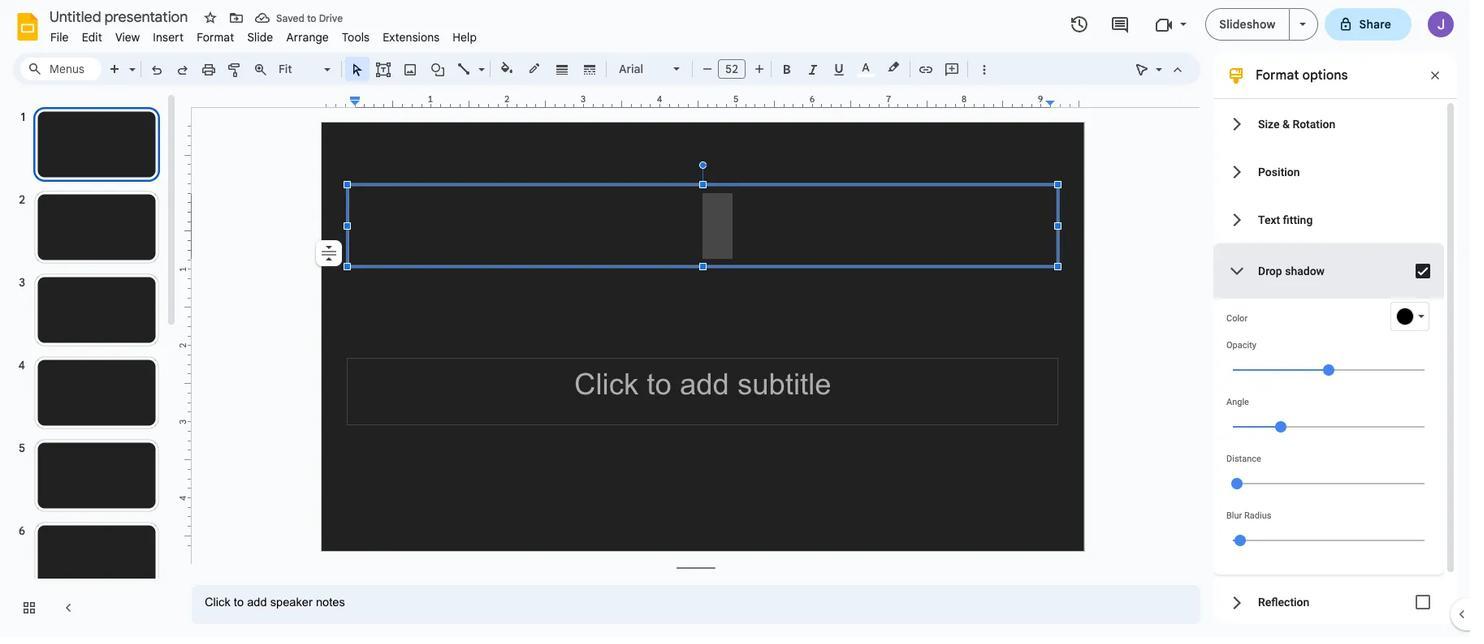 Task type: vqa. For each thing, say whether or not it's contained in the screenshot.
1st Heading from the bottom required question Element
no



Task type: locate. For each thing, give the bounding box(es) containing it.
border weight option
[[553, 58, 571, 80]]

blur radius
[[1227, 511, 1272, 521]]

highlight color image
[[885, 58, 902, 77]]

Zoom field
[[274, 58, 338, 81]]

tools
[[342, 30, 370, 45]]

reflection
[[1258, 596, 1310, 609]]

saved to drive button
[[251, 6, 347, 29]]

edit menu item
[[75, 28, 109, 47]]

arial
[[619, 62, 643, 76]]

insert image image
[[401, 58, 420, 80]]

mode and view toolbar
[[1129, 53, 1191, 85]]

view
[[115, 30, 140, 45]]

edit
[[82, 30, 102, 45]]

slideshow button
[[1206, 8, 1290, 41]]

1 vertical spatial format
[[1256, 67, 1299, 84]]

border dash option
[[580, 58, 599, 80]]

format for format
[[197, 30, 234, 45]]

menu bar containing file
[[44, 21, 483, 48]]

extensions menu item
[[376, 28, 446, 47]]

format menu item
[[190, 28, 241, 47]]

format inside section
[[1256, 67, 1299, 84]]

blur radius image
[[1235, 535, 1246, 547]]

format options
[[1256, 67, 1348, 84]]

menu bar
[[44, 21, 483, 48]]

opacity slider
[[1227, 351, 1431, 388]]

0 horizontal spatial format
[[197, 30, 234, 45]]

new slide with layout image
[[125, 58, 136, 64]]

color
[[1227, 314, 1248, 324]]

reflection tab
[[1214, 575, 1444, 630]]

radius
[[1244, 511, 1272, 521]]

toggle reflection image
[[1407, 586, 1439, 619]]

format inside menu item
[[197, 30, 234, 45]]

position tab
[[1214, 148, 1444, 196]]

format down star option
[[197, 30, 234, 45]]

help
[[453, 30, 477, 45]]

navigation
[[0, 92, 179, 638]]

1 horizontal spatial format
[[1256, 67, 1299, 84]]

drop
[[1258, 265, 1282, 278]]

Toggle reflection checkbox
[[1407, 586, 1439, 619]]

0 vertical spatial format
[[197, 30, 234, 45]]

navigation inside format options application
[[0, 92, 179, 638]]

tools menu item
[[335, 28, 376, 47]]

size & rotation
[[1258, 117, 1336, 130]]

saved
[[276, 12, 305, 24]]

to
[[307, 12, 316, 24]]

shadow
[[1285, 265, 1325, 278]]

option
[[316, 240, 342, 266]]

slide menu item
[[241, 28, 280, 47]]

format left options
[[1256, 67, 1299, 84]]

help menu item
[[446, 28, 483, 47]]

distance slider
[[1227, 465, 1431, 502]]

format
[[197, 30, 234, 45], [1256, 67, 1299, 84]]

position
[[1258, 165, 1300, 178]]

slide
[[247, 30, 273, 45]]

rotation
[[1293, 117, 1336, 130]]

saved to drive
[[276, 12, 343, 24]]

insert menu item
[[146, 28, 190, 47]]

text fitting tab
[[1214, 196, 1444, 244]]

extensions
[[383, 30, 440, 45]]

Menus field
[[20, 58, 102, 80]]

arrange menu item
[[280, 28, 335, 47]]

share button
[[1324, 8, 1412, 41]]

presentation options image
[[1299, 23, 1306, 26]]



Task type: describe. For each thing, give the bounding box(es) containing it.
fitting
[[1283, 213, 1313, 226]]

fill color: transparent image
[[498, 58, 516, 79]]

shrink text on overflow image
[[318, 242, 340, 265]]

size & rotation tab
[[1214, 100, 1444, 148]]

drop shadow tab
[[1214, 244, 1444, 299]]

opacity
[[1227, 340, 1257, 351]]

text color image
[[857, 58, 875, 77]]

border color: transparent image
[[525, 58, 544, 79]]

select line image
[[474, 58, 485, 64]]

distance image
[[1231, 478, 1243, 490]]

format options section
[[1214, 53, 1457, 630]]

Font size field
[[718, 59, 752, 83]]

text fitting
[[1258, 213, 1313, 226]]

angle
[[1227, 397, 1249, 408]]

angle image
[[1275, 422, 1287, 433]]

Rename text field
[[44, 6, 197, 26]]

Toggle shadow checkbox
[[1407, 255, 1439, 288]]

left margin image
[[322, 95, 360, 107]]

Font size text field
[[719, 59, 745, 79]]

blur
[[1227, 511, 1242, 521]]

right margin image
[[1046, 95, 1084, 107]]

view menu item
[[109, 28, 146, 47]]

distance
[[1227, 454, 1261, 465]]

&
[[1283, 117, 1290, 130]]

menu bar inside menu bar banner
[[44, 21, 483, 48]]

drive
[[319, 12, 343, 24]]

angle slider
[[1227, 408, 1431, 445]]

file menu item
[[44, 28, 75, 47]]

size
[[1258, 117, 1280, 130]]

Star checkbox
[[199, 6, 222, 29]]

insert
[[153, 30, 184, 45]]

main toolbar
[[101, 57, 997, 83]]

share
[[1359, 17, 1391, 32]]

format options application
[[0, 0, 1470, 638]]

drop shadow
[[1258, 265, 1325, 278]]

shape image
[[428, 58, 447, 80]]

blur radius slider
[[1227, 521, 1431, 559]]

format for format options
[[1256, 67, 1299, 84]]

arrange
[[286, 30, 329, 45]]

menu bar banner
[[0, 0, 1470, 638]]

text
[[1258, 213, 1280, 226]]

opacity image
[[1323, 365, 1335, 376]]

font list. arial selected. option
[[619, 58, 664, 80]]

options
[[1302, 67, 1348, 84]]

file
[[50, 30, 69, 45]]

slideshow
[[1219, 17, 1276, 32]]

Zoom text field
[[276, 58, 322, 80]]



